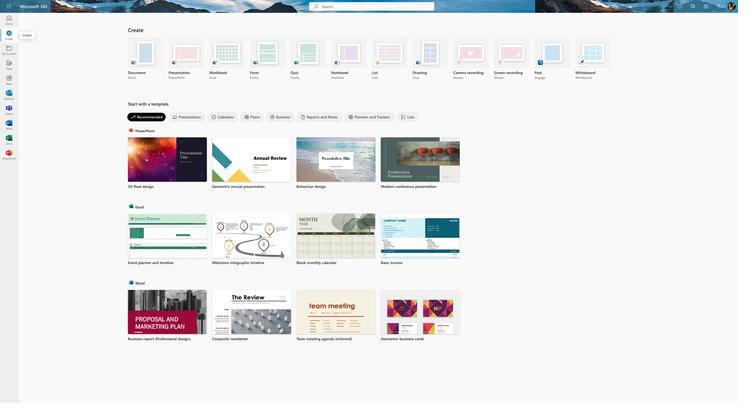 Task type: locate. For each thing, give the bounding box(es) containing it.
post engage
[[535, 70, 546, 80]]

0 horizontal spatial geometric
[[212, 184, 230, 189]]

list
[[128, 138, 629, 201], [128, 214, 629, 317], [128, 290, 629, 393]]

recommended tab
[[126, 113, 168, 122]]

forms survey image
[[253, 60, 259, 65]]

1 horizontal spatial forms
[[291, 76, 300, 80]]

and inside list item
[[152, 261, 159, 266]]

excel down workbook
[[209, 76, 216, 80]]

trackers
[[377, 115, 390, 120]]

0 vertical spatial excel
[[209, 76, 216, 80]]

create inside create tooltip
[[22, 33, 32, 37]]

invoice
[[391, 261, 403, 266]]

1 horizontal spatial timeline
[[251, 261, 265, 266]]

create application
[[0, 13, 739, 404]]

2 design from the left
[[315, 184, 326, 189]]

stream down 'screen'
[[494, 76, 504, 80]]

0 horizontal spatial lists
[[372, 76, 378, 80]]

0 horizontal spatial presentation
[[244, 184, 265, 189]]

modern conference presentation list item
[[381, 138, 460, 199]]

1 vertical spatial business
[[128, 337, 142, 342]]

0 horizontal spatial and
[[152, 261, 159, 266]]

1 list from the top
[[128, 138, 629, 201]]

geometric left 'business' at the bottom of the page
[[381, 337, 399, 342]]

milestone infographic timeline
[[212, 261, 265, 266]]

and inside tab
[[321, 115, 327, 120]]

3d float design link element
[[128, 184, 207, 190]]

2 forms from the left
[[291, 76, 300, 80]]

list containing business report (professional design)
[[128, 290, 629, 393]]

1 vertical spatial word
[[136, 281, 145, 286]]

business element
[[267, 113, 294, 122]]

corporate
[[212, 337, 230, 342]]

infographic
[[230, 261, 250, 266]]

design right float
[[143, 184, 154, 189]]

None search field
[[309, 2, 435, 11]]

team meeting agenda (informal) image
[[297, 290, 376, 393]]

recording right camera
[[468, 70, 484, 75]]

and left notes
[[321, 115, 327, 120]]

drawing visio
[[413, 70, 427, 80]]

list for powerpoint
[[128, 138, 629, 201]]

event planner and timeline list item
[[128, 214, 207, 317]]

word inside dropdown button
[[136, 281, 145, 286]]

2 presentation from the left
[[416, 184, 437, 189]]

whiteboard
[[576, 70, 596, 75], [576, 76, 593, 80]]

presentations element
[[169, 113, 205, 122]]

stream for camera
[[454, 76, 464, 80]]

quiz
[[291, 70, 299, 75]]

and inside tab
[[370, 115, 376, 120]]

blank monthly calendar link element
[[297, 261, 376, 266]]

business inside tab
[[276, 115, 291, 120]]

word down document
[[128, 76, 136, 80]]

event planner and timeline
[[128, 261, 174, 266]]

notebook onenote
[[332, 70, 349, 80]]

2 list from the top
[[128, 214, 629, 317]]

basic invoice link element
[[381, 261, 460, 266]]

stream down camera
[[454, 76, 464, 80]]

new quiz image
[[294, 60, 299, 65]]

notes
[[328, 115, 338, 120]]

business for business
[[276, 115, 291, 120]]

microsoft 365
[[20, 3, 47, 9]]

team meeting agenda (informal) list item
[[297, 290, 376, 393]]

tab list inside create 'application'
[[126, 111, 629, 123]]

1 horizontal spatial business
[[276, 115, 291, 120]]

create tooltip
[[19, 32, 35, 39]]

lists
[[372, 76, 378, 80], [408, 115, 415, 120]]

list containing 3d float design
[[128, 138, 629, 201]]

bohemian design
[[297, 184, 326, 189]]

2 whiteboard from the top
[[576, 76, 593, 80]]

1 vertical spatial excel
[[136, 205, 144, 210]]

2 recording from the left
[[507, 70, 523, 75]]

geometric business cards
[[381, 337, 424, 342]]

bohemian
[[297, 184, 314, 189]]

word down planner
[[136, 281, 145, 286]]

1 vertical spatial whiteboard
[[576, 76, 593, 80]]

0 horizontal spatial recording
[[468, 70, 484, 75]]

(informal)
[[336, 337, 352, 342]]

basic
[[381, 261, 390, 266]]

stream inside screen recording stream
[[494, 76, 504, 80]]

stream inside camera recording stream
[[454, 76, 464, 80]]

forms down form
[[250, 76, 259, 80]]

business tab
[[265, 113, 296, 122]]

geometric annual presentation link element
[[212, 184, 291, 190]]

blank monthly calendar
[[297, 261, 337, 266]]

cards
[[415, 337, 424, 342]]

milestone infographic timeline link element
[[212, 261, 291, 266]]

corporate newsletter image
[[212, 290, 291, 393]]

0 vertical spatial geometric
[[212, 184, 230, 189]]

2 timeline from the left
[[251, 261, 265, 266]]

powerpoint down presentation
[[169, 76, 185, 80]]

0 horizontal spatial design
[[143, 184, 154, 189]]

lists list image
[[376, 60, 381, 65]]

1 horizontal spatial excel
[[209, 76, 216, 80]]

timeline
[[160, 261, 174, 266], [251, 261, 265, 266]]

1 horizontal spatial create
[[128, 26, 144, 33]]

1 horizontal spatial lists
[[408, 115, 415, 120]]

business inside list item
[[128, 337, 142, 342]]

basic invoice image
[[381, 214, 460, 317]]

stream camera recording image
[[457, 60, 462, 65]]

planners
[[355, 115, 369, 120]]

navigation
[[0, 13, 18, 163]]

1 recording from the left
[[468, 70, 484, 75]]

engage
[[535, 76, 546, 80]]

start with a template
[[128, 101, 169, 107]]

stream
[[454, 76, 464, 80], [494, 76, 504, 80]]

2 horizontal spatial and
[[370, 115, 376, 120]]

cn image
[[728, 2, 737, 11]]

recommended
[[137, 115, 163, 120]]

visio
[[413, 76, 420, 80]]

with
[[138, 101, 147, 107]]

geometric business cards list item
[[381, 290, 460, 352]]

0 vertical spatial whiteboard
[[576, 70, 596, 75]]

design)
[[178, 337, 191, 342]]

powerpoint presentation image
[[172, 60, 177, 65]]

screen
[[494, 70, 506, 75]]

create
[[128, 26, 144, 33], [22, 33, 32, 37]]

1 horizontal spatial powerpoint
[[169, 76, 185, 80]]

presentation for modern conference presentation
[[416, 184, 437, 189]]

forms inside form forms
[[250, 76, 259, 80]]

lists inside tab
[[408, 115, 415, 120]]

and for planners
[[370, 115, 376, 120]]

design
[[143, 184, 154, 189], [315, 184, 326, 189]]

geometric for geometric annual presentation
[[212, 184, 230, 189]]

1 timeline from the left
[[160, 261, 174, 266]]

drawing
[[413, 70, 427, 75]]

tab list
[[126, 111, 629, 123]]

2 stream from the left
[[494, 76, 504, 80]]

presentation right conference
[[416, 184, 437, 189]]

camera
[[454, 70, 467, 75]]

0 horizontal spatial timeline
[[160, 261, 174, 266]]

bohemian design list item
[[297, 138, 376, 199]]

3 list from the top
[[128, 290, 629, 393]]

word
[[128, 76, 136, 80], [136, 281, 145, 286]]

microsoft
[[20, 3, 39, 9]]

my content image
[[6, 48, 12, 53]]

1 horizontal spatial recording
[[507, 70, 523, 75]]

0 vertical spatial business
[[276, 115, 291, 120]]

calendars element
[[208, 113, 238, 122]]

create image
[[6, 33, 12, 38]]

1 presentation from the left
[[244, 184, 265, 189]]

0 horizontal spatial create
[[22, 33, 32, 37]]

planners and trackers element
[[345, 113, 395, 122]]

geometric
[[212, 184, 230, 189], [381, 337, 399, 342]]

design right the bohemian
[[315, 184, 326, 189]]

excel
[[209, 76, 216, 80], [136, 205, 144, 210]]

forms down quiz
[[291, 76, 300, 80]]

list containing event planner and timeline
[[128, 214, 629, 317]]

bohemian design image
[[297, 138, 376, 182]]

quiz forms
[[291, 70, 300, 80]]

powerpoint
[[169, 76, 185, 80], [136, 129, 155, 134]]

geometric left annual at top
[[212, 184, 230, 189]]

onenote
[[332, 76, 345, 80]]

1 vertical spatial powerpoint
[[136, 129, 155, 134]]

1 horizontal spatial geometric
[[381, 337, 399, 342]]

0 horizontal spatial business
[[128, 337, 142, 342]]

recording
[[468, 70, 484, 75], [507, 70, 523, 75]]

timeline right planner
[[160, 261, 174, 266]]

powerpoint inside dropdown button
[[136, 129, 155, 134]]

go to excel image
[[6, 138, 12, 143]]

tab list containing recommended
[[126, 111, 629, 123]]

template
[[151, 101, 169, 107]]

business for business report (professional design)
[[128, 337, 142, 342]]

bohemian design link element
[[297, 184, 376, 190]]

1 vertical spatial lists
[[408, 115, 415, 120]]

0 horizontal spatial stream
[[454, 76, 464, 80]]

0 vertical spatial word
[[128, 76, 136, 80]]

workbook excel
[[209, 70, 227, 80]]

1 stream from the left
[[454, 76, 464, 80]]

0 horizontal spatial forms
[[250, 76, 259, 80]]

calendar
[[322, 261, 337, 266]]

presentation right annual at top
[[244, 184, 265, 189]]

lists element
[[398, 113, 419, 122]]

list for excel
[[128, 214, 629, 317]]

0 vertical spatial lists
[[372, 76, 378, 80]]

and for reports
[[321, 115, 327, 120]]

recording for camera recording
[[468, 70, 484, 75]]

and left trackers
[[370, 115, 376, 120]]

modern
[[381, 184, 395, 189]]

business report (professional design) list item
[[128, 290, 207, 393]]

blank monthly calendar image
[[297, 214, 376, 275]]

1 design from the left
[[143, 184, 154, 189]]

excel down 3d float design
[[136, 205, 144, 210]]

0 horizontal spatial powerpoint
[[136, 129, 155, 134]]

recording inside camera recording stream
[[468, 70, 484, 75]]

word inside "document word"
[[128, 76, 136, 80]]

blank monthly calendar list item
[[297, 214, 376, 275]]

timeline inside "list item"
[[251, 261, 265, 266]]

team meeting agenda (informal) link element
[[297, 337, 376, 342]]

1 horizontal spatial presentation
[[416, 184, 437, 189]]

recording right 'screen'
[[507, 70, 523, 75]]

and
[[321, 115, 327, 120], [370, 115, 376, 120], [152, 261, 159, 266]]

presentations
[[179, 115, 201, 120]]

business
[[276, 115, 291, 120], [128, 337, 142, 342]]

(professional
[[155, 337, 177, 342]]

1 horizontal spatial design
[[315, 184, 326, 189]]

1 horizontal spatial and
[[321, 115, 327, 120]]

basic invoice
[[381, 261, 403, 266]]

presentation
[[244, 184, 265, 189], [416, 184, 437, 189]]

powerpoint down recommended element at the top of page
[[136, 129, 155, 134]]

forms
[[250, 76, 259, 80], [291, 76, 300, 80]]

business report (professional design) image
[[128, 290, 207, 393]]

1 vertical spatial geometric
[[381, 337, 399, 342]]

timeline right infographic
[[251, 261, 265, 266]]

recording inside screen recording stream
[[507, 70, 523, 75]]

corporate newsletter link element
[[212, 337, 291, 342]]

1 horizontal spatial stream
[[494, 76, 504, 80]]

navigation inside create 'application'
[[0, 13, 18, 163]]

create element
[[0, 28, 18, 43]]

and right planner
[[152, 261, 159, 266]]

go to teams image
[[6, 108, 12, 113]]

0 horizontal spatial excel
[[136, 205, 144, 210]]

0 vertical spatial powerpoint
[[169, 76, 185, 80]]

event planner and timeline link element
[[128, 261, 207, 266]]

1 forms from the left
[[250, 76, 259, 80]]

float
[[134, 184, 142, 189]]

blank
[[297, 261, 306, 266]]

team
[[297, 337, 306, 342]]

planners and trackers tab
[[344, 113, 396, 122]]



Task type: vqa. For each thing, say whether or not it's contained in the screenshot.
Shared with me
no



Task type: describe. For each thing, give the bounding box(es) containing it.
feed image
[[6, 63, 12, 68]]

whiteboard whiteboard image
[[579, 60, 584, 65]]

timeline inside list item
[[160, 261, 174, 266]]

word button
[[128, 280, 146, 288]]

planners and trackers
[[355, 115, 390, 120]]

corporate newsletter list item
[[212, 290, 291, 393]]

planner
[[138, 261, 151, 266]]

notebook
[[332, 70, 349, 75]]

yammer post image
[[538, 60, 544, 65]]

3d float design
[[128, 184, 154, 189]]

conference
[[396, 184, 414, 189]]

recommended element
[[127, 113, 166, 122]]

presentation for geometric annual presentation
[[244, 184, 265, 189]]

lists tab
[[396, 113, 420, 122]]

meeting
[[307, 337, 321, 342]]

milestone infographic timeline image
[[212, 214, 291, 275]]

event
[[128, 261, 137, 266]]

business report (professional design)
[[128, 337, 191, 342]]

recording for screen recording
[[507, 70, 523, 75]]

reports and notes
[[307, 115, 338, 120]]

presentation powerpoint
[[169, 70, 190, 80]]

corporate newsletter
[[212, 337, 248, 342]]

geometric for geometric business cards
[[381, 337, 399, 342]]

a
[[148, 101, 150, 107]]

list
[[372, 70, 378, 75]]

milestone infographic timeline list item
[[212, 214, 291, 275]]

365
[[40, 3, 47, 9]]

stream screen recording image
[[498, 60, 503, 65]]

go to powerpoint image
[[6, 153, 12, 158]]

forms for quiz
[[291, 76, 300, 80]]

camera recording stream
[[454, 70, 484, 80]]

flyers tab
[[239, 113, 265, 122]]

list for word
[[128, 290, 629, 393]]

3d float design image
[[128, 138, 207, 182]]

flyers
[[251, 115, 260, 120]]

report
[[144, 337, 154, 342]]

3d float design list item
[[128, 138, 207, 199]]

microsoft 365 banner
[[0, 0, 739, 14]]

excel workbook image
[[213, 60, 218, 65]]

reports and notes element
[[297, 113, 342, 122]]

whiteboard whiteboard
[[576, 70, 596, 80]]

visio drawing image
[[416, 60, 422, 65]]

excel button
[[128, 203, 145, 212]]

calendars
[[218, 115, 234, 120]]

powerpoint inside presentation powerpoint
[[169, 76, 185, 80]]

business
[[400, 337, 414, 342]]

annual
[[231, 184, 243, 189]]

business report (professional design) link element
[[128, 337, 207, 342]]

modern conference presentation
[[381, 184, 437, 189]]

presentations tab
[[168, 113, 207, 122]]

document word
[[128, 70, 146, 80]]

list lists
[[372, 70, 378, 80]]

go to your outlook image
[[6, 93, 12, 98]]

stream for screen
[[494, 76, 504, 80]]

word document image
[[131, 60, 137, 65]]

modern conference presentation link element
[[381, 184, 460, 190]]

onenote notebook image
[[335, 60, 340, 65]]

presentation
[[169, 70, 190, 75]]

1 whiteboard from the top
[[576, 70, 596, 75]]

monthly
[[307, 261, 321, 266]]

excel inside workbook excel
[[209, 76, 216, 80]]

screen recording stream
[[494, 70, 523, 80]]

milestone
[[212, 261, 229, 266]]

powerpoint button
[[128, 127, 156, 136]]

basic invoice list item
[[381, 214, 460, 317]]

home image
[[6, 18, 12, 23]]

forms for form
[[250, 76, 259, 80]]

geometric annual presentation list item
[[212, 138, 291, 199]]

3d
[[128, 184, 133, 189]]

calendars tab
[[207, 113, 239, 122]]

create inside create 'application'
[[128, 26, 144, 33]]

geometric annual presentation image
[[212, 138, 291, 182]]

geometric business cards link element
[[381, 337, 460, 342]]

flyers element
[[241, 113, 264, 122]]

excel inside dropdown button
[[136, 205, 144, 210]]

reports and notes tab
[[296, 113, 344, 122]]

geometric annual presentation
[[212, 184, 265, 189]]

whiteboard inside the whiteboard whiteboard
[[576, 76, 593, 80]]

agenda
[[322, 337, 335, 342]]

document
[[128, 70, 146, 75]]

workbook
[[209, 70, 227, 75]]

modern conference presentation image
[[381, 138, 460, 182]]

reports
[[307, 115, 320, 120]]

geometric business cards image
[[381, 290, 460, 351]]

team meeting agenda (informal)
[[297, 337, 352, 342]]

newsletter
[[231, 337, 248, 342]]

form forms
[[250, 70, 259, 80]]

start
[[128, 101, 137, 107]]

form
[[250, 70, 259, 75]]

Search box. Suggestions appear as you type. search field
[[322, 2, 435, 11]]

go to word image
[[6, 123, 12, 128]]

post
[[535, 70, 542, 75]]

apps image
[[6, 78, 12, 83]]

event planner and timeline image
[[128, 214, 207, 317]]



